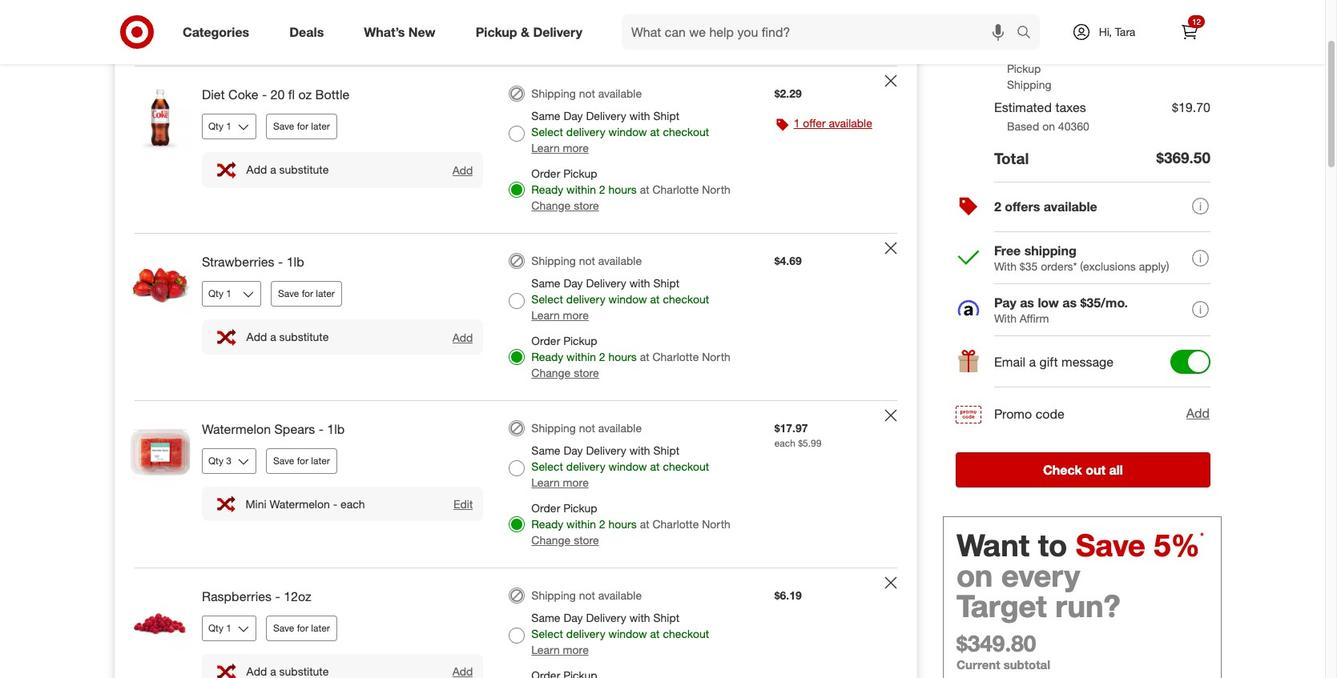 Task type: locate. For each thing, give the bounding box(es) containing it.
low
[[1038, 295, 1059, 311]]

what's
[[364, 24, 405, 40]]

edit
[[454, 498, 473, 511]]

4 not from the top
[[579, 589, 595, 603]]

3 hours from the top
[[609, 518, 637, 531]]

1 checkout from the top
[[663, 125, 709, 139]]

on inside 'on every target run?'
[[957, 557, 993, 594]]

learn more button for strawberries - 1lb
[[532, 308, 589, 324]]

ready for 1lb
[[532, 518, 564, 531]]

0 vertical spatial watermelon
[[202, 421, 271, 438]]

change for 1lb
[[532, 534, 571, 547]]

4 learn more button from the top
[[532, 643, 589, 659]]

1 vertical spatial change store button
[[532, 365, 599, 381]]

2 hours from the top
[[609, 350, 637, 364]]

0 horizontal spatial free
[[995, 243, 1021, 259]]

1 vertical spatial hours
[[609, 350, 637, 364]]

$369.50
[[1157, 149, 1211, 167]]

store pickup radio for diet coke - 20 fl oz bottle
[[509, 182, 525, 198]]

on left the every on the right of the page
[[957, 557, 993, 594]]

for for watermelon spears - 1lb
[[297, 455, 309, 467]]

3 window from the top
[[609, 460, 647, 474]]

for down oz
[[297, 120, 309, 132]]

as
[[1020, 295, 1035, 311], [1063, 295, 1077, 311]]

save down strawberries - 1lb
[[278, 288, 299, 300]]

1lb right the strawberries
[[287, 254, 304, 270]]

same for diet coke - 20 fl oz bottle
[[532, 109, 561, 123]]

diet
[[202, 87, 225, 103]]

order pickup ready within 2 hours at charlotte north change store
[[532, 167, 731, 212], [532, 334, 731, 380], [532, 502, 731, 547]]

same day delivery with shipt select delivery window at checkout learn more for raspberries - 12oz
[[532, 611, 709, 657]]

not
[[579, 87, 595, 100], [579, 254, 595, 268], [579, 421, 595, 435], [579, 589, 595, 603]]

email
[[995, 354, 1026, 370]]

as up affirm on the top of page
[[1020, 295, 1035, 311]]

shipt for diet coke - 20 fl oz bottle
[[654, 109, 680, 123]]

3 within from the top
[[567, 518, 596, 531]]

2 same from the top
[[532, 277, 561, 290]]

2 vertical spatial store
[[574, 534, 599, 547]]

1 with from the top
[[630, 109, 650, 123]]

shipt for raspberries - 12oz
[[654, 611, 680, 625]]

2 day from the top
[[564, 277, 583, 290]]

1 horizontal spatial on
[[1043, 120, 1055, 133]]

3 substitute from the top
[[279, 665, 329, 679]]

later down bottle on the top of the page
[[311, 120, 330, 132]]

order for diet coke - 20 fl oz bottle
[[532, 167, 560, 180]]

1 change from the top
[[532, 199, 571, 212]]

save down 'watermelon spears - 1lb'
[[273, 455, 294, 467]]

1 vertical spatial with
[[995, 311, 1017, 325]]

day for raspberries - 12oz
[[564, 611, 583, 625]]

1 order pickup ready within 2 hours at charlotte north change store from the top
[[532, 167, 731, 212]]

Store pickup radio
[[509, 182, 525, 198], [509, 517, 525, 533]]

each inside $17.97 each $5.99
[[775, 437, 796, 450]]

4 day from the top
[[564, 611, 583, 625]]

1 select from the top
[[532, 125, 563, 139]]

3 ready from the top
[[532, 518, 564, 531]]

with left $35
[[995, 259, 1017, 273]]

- inside "link"
[[278, 254, 283, 270]]

4 shipt from the top
[[654, 611, 680, 625]]

0 vertical spatial each
[[775, 437, 796, 450]]

change
[[532, 199, 571, 212], [532, 366, 571, 380], [532, 534, 571, 547]]

3 not from the top
[[579, 421, 595, 435]]

promo code
[[995, 406, 1065, 422]]

0 vertical spatial $349.80
[[1165, 15, 1211, 31]]

2 vertical spatial ready
[[532, 518, 564, 531]]

2 same day delivery with shipt select delivery window at checkout learn more from the top
[[532, 277, 709, 322]]

2 offers available
[[995, 199, 1098, 215]]

edit button
[[453, 497, 474, 512]]

a for 12oz
[[270, 665, 276, 679]]

change store button for 1lb
[[532, 533, 599, 549]]

free up $35
[[995, 243, 1021, 259]]

delivery for strawberries - 1lb
[[586, 277, 627, 290]]

shipping not available for strawberries - 1lb
[[532, 254, 642, 268]]

free
[[1185, 41, 1211, 57], [995, 243, 1021, 259]]

1 delivery from the top
[[566, 125, 606, 139]]

affirm image
[[956, 298, 982, 323], [958, 300, 980, 316]]

1 with from the top
[[995, 259, 1017, 273]]

4 select from the top
[[532, 627, 563, 641]]

0 horizontal spatial on
[[957, 557, 993, 594]]

1lb inside "link"
[[287, 254, 304, 270]]

$19.70
[[1172, 99, 1211, 115]]

cart item ready to fulfill group containing watermelon spears - 1lb
[[115, 401, 917, 568]]

within
[[567, 183, 596, 196], [567, 350, 596, 364], [567, 518, 596, 531]]

for down 12oz
[[297, 622, 309, 634]]

with for raspberries - 12oz
[[630, 611, 650, 625]]

more for diet coke - 20 fl oz bottle
[[563, 141, 589, 155]]

1 store pickup radio from the top
[[509, 182, 525, 198]]

1 same day delivery with shipt select delivery window at checkout learn more from the top
[[532, 109, 709, 155]]

for down strawberries - 1lb "link"
[[302, 288, 313, 300]]

3 change from the top
[[532, 534, 571, 547]]

not for strawberries - 1lb
[[579, 254, 595, 268]]

save for later button down oz
[[266, 114, 337, 139]]

0 horizontal spatial as
[[1020, 295, 1035, 311]]

4 with from the top
[[630, 611, 650, 625]]

same for watermelon spears - 1lb
[[532, 444, 561, 458]]

check
[[1043, 462, 1082, 478]]

save down 12oz
[[273, 622, 294, 634]]

1 change store button from the top
[[532, 198, 599, 214]]

strawberries - 1lb
[[202, 254, 304, 270]]

3 change store button from the top
[[532, 533, 599, 549]]

2 window from the top
[[609, 293, 647, 306]]

2 ready from the top
[[532, 350, 564, 364]]

save for later down spears
[[273, 455, 330, 467]]

1 ready from the top
[[532, 183, 564, 196]]

pickup inside pickup shipping
[[1007, 61, 1041, 75]]

add a substitute for 1lb
[[247, 330, 329, 344]]

2 vertical spatial substitute
[[279, 665, 329, 679]]

1 more from the top
[[563, 141, 589, 155]]

3 shipt from the top
[[654, 444, 680, 458]]

shipping not available for watermelon spears - 1lb
[[532, 421, 642, 435]]

1 learn more button from the top
[[532, 140, 589, 156]]

2 substitute from the top
[[279, 330, 329, 344]]

1 within from the top
[[567, 183, 596, 196]]

each down $17.97
[[775, 437, 796, 450]]

0 vertical spatial store
[[574, 199, 599, 212]]

estimated
[[995, 99, 1052, 115]]

day for watermelon spears - 1lb
[[564, 444, 583, 458]]

$6.19
[[775, 589, 802, 603]]

available inside button
[[829, 116, 873, 130]]

a down 'raspberries - 12oz'
[[270, 665, 276, 679]]

within for 1lb
[[567, 518, 596, 531]]

1 vertical spatial each
[[341, 497, 365, 511]]

2 vertical spatial order pickup ready within 2 hours at charlotte north change store
[[532, 502, 731, 547]]

window for watermelon spears - 1lb
[[609, 460, 647, 474]]

1 horizontal spatial each
[[775, 437, 796, 450]]

select for raspberries - 12oz
[[532, 627, 563, 641]]

0 vertical spatial change
[[532, 199, 571, 212]]

3 learn from the top
[[532, 476, 560, 490]]

1 not from the top
[[579, 87, 595, 100]]

2 change from the top
[[532, 366, 571, 380]]

4 more from the top
[[563, 643, 589, 657]]

2 checkout from the top
[[663, 293, 709, 306]]

3 shipping not available from the top
[[532, 421, 642, 435]]

shipping not available for raspberries - 12oz
[[532, 589, 642, 603]]

change store button
[[532, 198, 599, 214], [532, 365, 599, 381], [532, 533, 599, 549]]

delivery for strawberries - 1lb
[[566, 293, 606, 306]]

2 add a substitute from the top
[[247, 330, 329, 344]]

save for later down strawberries - 1lb "link"
[[278, 288, 335, 300]]

0 vertical spatial with
[[995, 259, 1017, 273]]

a
[[270, 163, 276, 177], [270, 330, 276, 344], [1029, 354, 1036, 370], [270, 665, 276, 679]]

1 same from the top
[[532, 109, 561, 123]]

add
[[247, 163, 267, 177], [452, 163, 473, 177], [247, 330, 267, 344], [452, 331, 473, 344], [1187, 406, 1210, 422], [247, 665, 267, 679]]

shipt for strawberries - 1lb
[[654, 277, 680, 290]]

0 vertical spatial free
[[1185, 41, 1211, 57]]

charlotte for watermelon spears - 1lb
[[653, 518, 699, 531]]

0 vertical spatial store pickup radio
[[509, 182, 525, 198]]

save for later button down strawberries - 1lb "link"
[[271, 281, 342, 307]]

order for watermelon spears - 1lb
[[532, 502, 560, 515]]

shipping
[[1007, 77, 1052, 91], [532, 87, 576, 100], [532, 254, 576, 268], [532, 421, 576, 435], [532, 589, 576, 603]]

(exclusions
[[1081, 259, 1136, 273]]

each
[[775, 437, 796, 450], [341, 497, 365, 511]]

4 shipping not available from the top
[[532, 589, 642, 603]]

0 vertical spatial add button
[[452, 162, 474, 178]]

-
[[262, 87, 267, 103], [278, 254, 283, 270], [319, 421, 324, 438], [333, 497, 337, 511], [275, 589, 280, 605]]

3 cart item ready to fulfill group from the top
[[115, 401, 917, 568]]

0 vertical spatial order pickup ready within 2 hours at charlotte north change store
[[532, 167, 731, 212]]

3 same from the top
[[532, 444, 561, 458]]

1 horizontal spatial $349.80
[[1165, 15, 1211, 31]]

what's new link
[[350, 14, 456, 50]]

$2.29
[[775, 87, 802, 100]]

3 delivery from the top
[[566, 460, 606, 474]]

1 vertical spatial on
[[957, 557, 993, 594]]

save down 20
[[273, 120, 294, 132]]

4 checkout from the top
[[663, 627, 709, 641]]

2 store from the top
[[574, 366, 599, 380]]

for for diet coke - 20 fl oz bottle
[[297, 120, 309, 132]]

$349.80 right tara
[[1165, 15, 1211, 31]]

delivery for raspberries - 12oz
[[586, 611, 627, 625]]

*
[[1200, 530, 1204, 542]]

0 vertical spatial change store button
[[532, 198, 599, 214]]

1 vertical spatial 1lb
[[327, 421, 345, 438]]

delivery
[[566, 125, 606, 139], [566, 293, 606, 306], [566, 460, 606, 474], [566, 627, 606, 641]]

charlotte for strawberries - 1lb
[[653, 350, 699, 364]]

2 shipping not available from the top
[[532, 254, 642, 268]]

2 vertical spatial change
[[532, 534, 571, 547]]

with
[[630, 109, 650, 123], [630, 277, 650, 290], [630, 444, 650, 458], [630, 611, 650, 625]]

1 vertical spatial store
[[574, 366, 599, 380]]

2 shipt from the top
[[654, 277, 680, 290]]

shipping for diet coke - 20 fl oz bottle
[[532, 87, 576, 100]]

3 store from the top
[[574, 534, 599, 547]]

charlotte inside order pickup 7 items at charlotte north
[[222, 38, 269, 51]]

want
[[957, 527, 1030, 564]]

strawberries - 1lb image
[[128, 253, 192, 317]]

free down 12
[[1185, 41, 1211, 57]]

watermelon
[[202, 421, 271, 438], [270, 497, 330, 511]]

a down strawberries - 1lb
[[270, 330, 276, 344]]

1 vertical spatial add a substitute
[[247, 330, 329, 344]]

1 vertical spatial free
[[995, 243, 1021, 259]]

watermelon left spears
[[202, 421, 271, 438]]

email a gift message
[[995, 354, 1114, 370]]

pay as low as $35/mo. with affirm
[[995, 295, 1128, 325]]

what's new
[[364, 24, 436, 40]]

2 vertical spatial change store button
[[532, 533, 599, 549]]

0 vertical spatial 1lb
[[287, 254, 304, 270]]

substitute
[[279, 163, 329, 177], [279, 330, 329, 344], [279, 665, 329, 679]]

learn more button for watermelon spears - 1lb
[[532, 475, 589, 491]]

1 learn from the top
[[532, 141, 560, 155]]

subtotal
[[995, 15, 1043, 31]]

save for later for raspberries - 12oz
[[273, 622, 330, 634]]

a left gift
[[1029, 354, 1036, 370]]

1lb right spears
[[327, 421, 345, 438]]

1 vertical spatial order pickup ready within 2 hours at charlotte north change store
[[532, 334, 731, 380]]

1 window from the top
[[609, 125, 647, 139]]

1 store from the top
[[574, 199, 599, 212]]

learn more button
[[532, 140, 589, 156], [532, 308, 589, 324], [532, 475, 589, 491], [532, 643, 589, 659]]

4 learn from the top
[[532, 643, 560, 657]]

each down watermelon spears - 1lb link on the bottom of the page
[[341, 497, 365, 511]]

save for later down 12oz
[[273, 622, 330, 634]]

12
[[1192, 17, 1201, 26]]

deals link
[[276, 14, 344, 50]]

1lb
[[287, 254, 304, 270], [327, 421, 345, 438]]

1 vertical spatial change
[[532, 366, 571, 380]]

save for later button for strawberries - 1lb
[[271, 281, 342, 307]]

3 select from the top
[[532, 460, 563, 474]]

2 cart item ready to fulfill group from the top
[[115, 234, 917, 401]]

0 vertical spatial ready
[[532, 183, 564, 196]]

charlotte
[[222, 38, 269, 51], [653, 183, 699, 196], [653, 350, 699, 364], [653, 518, 699, 531]]

0 vertical spatial hours
[[609, 183, 637, 196]]

same day delivery with shipt select delivery window at checkout learn more for watermelon spears - 1lb
[[532, 444, 709, 490]]

total
[[995, 149, 1029, 167]]

save for later
[[273, 120, 330, 132], [278, 288, 335, 300], [273, 455, 330, 467], [273, 622, 330, 634]]

2 more from the top
[[563, 309, 589, 322]]

for for strawberries - 1lb
[[302, 288, 313, 300]]

later for strawberries - 1lb
[[316, 288, 335, 300]]

1 vertical spatial substitute
[[279, 330, 329, 344]]

later down strawberries - 1lb "link"
[[316, 288, 335, 300]]

add button
[[452, 162, 474, 178], [452, 330, 474, 345], [1186, 404, 1211, 424]]

add button for diet coke - 20 fl oz bottle
[[452, 162, 474, 178]]

free inside free shipping with $35 orders* (exclusions apply)
[[995, 243, 1021, 259]]

2 learn from the top
[[532, 309, 560, 322]]

add a substitute for 12oz
[[247, 665, 329, 679]]

- right spears
[[319, 421, 324, 438]]

(12
[[1046, 16, 1062, 30]]

a for 1lb
[[270, 330, 276, 344]]

later down watermelon spears - 1lb link on the bottom of the page
[[311, 455, 330, 467]]

2 store pickup radio from the top
[[509, 517, 525, 533]]

on down estimated taxes
[[1043, 120, 1055, 133]]

learn
[[532, 141, 560, 155], [532, 309, 560, 322], [532, 476, 560, 490], [532, 643, 560, 657]]

delivery for diet coke - 20 fl oz bottle
[[586, 109, 627, 123]]

12 link
[[1172, 14, 1208, 50]]

save for later for diet coke - 20 fl oz bottle
[[273, 120, 330, 132]]

later down the raspberries - 12oz link
[[311, 622, 330, 634]]

- down watermelon spears - 1lb link on the bottom of the page
[[333, 497, 337, 511]]

not for diet coke - 20 fl oz bottle
[[579, 87, 595, 100]]

0 vertical spatial within
[[567, 183, 596, 196]]

1 cart item ready to fulfill group from the top
[[115, 67, 917, 233]]

$349.80 down target
[[957, 630, 1036, 658]]

as right low
[[1063, 295, 1077, 311]]

save right to
[[1076, 527, 1146, 564]]

2 learn more button from the top
[[532, 308, 589, 324]]

save for later button down 12oz
[[266, 616, 337, 642]]

save for raspberries - 12oz
[[273, 622, 294, 634]]

on
[[1043, 120, 1055, 133], [957, 557, 993, 594]]

later
[[311, 120, 330, 132], [316, 288, 335, 300], [311, 455, 330, 467], [311, 622, 330, 634]]

4 same from the top
[[532, 611, 561, 625]]

checkout for raspberries - 12oz
[[663, 627, 709, 641]]

a for -
[[270, 163, 276, 177]]

$349.80 inside $349.80 current subtotal
[[957, 630, 1036, 658]]

ready for 20
[[532, 183, 564, 196]]

available inside button
[[1044, 199, 1098, 215]]

order pickup ready within 2 hours at charlotte north change store for 1lb
[[532, 502, 731, 547]]

4 same day delivery with shipt select delivery window at checkout learn more from the top
[[532, 611, 709, 657]]

shipt
[[654, 109, 680, 123], [654, 277, 680, 290], [654, 444, 680, 458], [654, 611, 680, 625]]

$17.97
[[775, 421, 808, 435]]

1 vertical spatial ready
[[532, 350, 564, 364]]

None radio
[[509, 253, 525, 269], [509, 461, 525, 477], [509, 253, 525, 269], [509, 461, 525, 477]]

save for later down oz
[[273, 120, 330, 132]]

shipping not available
[[532, 87, 642, 100], [532, 254, 642, 268], [532, 421, 642, 435], [532, 589, 642, 603]]

3 order pickup ready within 2 hours at charlotte north change store from the top
[[532, 502, 731, 547]]

out
[[1086, 462, 1106, 478]]

3 learn more button from the top
[[532, 475, 589, 491]]

cart item ready to fulfill group
[[115, 67, 917, 233], [115, 234, 917, 401], [115, 401, 917, 568], [115, 569, 917, 679]]

1 vertical spatial watermelon
[[270, 497, 330, 511]]

2 with from the top
[[630, 277, 650, 290]]

$35/mo.
[[1081, 295, 1128, 311]]

4 cart item ready to fulfill group from the top
[[115, 569, 917, 679]]

with down pay
[[995, 311, 1017, 325]]

1 substitute from the top
[[279, 163, 329, 177]]

- for watermelon
[[333, 497, 337, 511]]

4 window from the top
[[609, 627, 647, 641]]

1 horizontal spatial as
[[1063, 295, 1077, 311]]

None radio
[[509, 86, 525, 102], [509, 126, 525, 142], [509, 293, 525, 309], [509, 421, 525, 437], [509, 588, 525, 604], [509, 628, 525, 644], [509, 86, 525, 102], [509, 126, 525, 142], [509, 293, 525, 309], [509, 421, 525, 437], [509, 588, 525, 604], [509, 628, 525, 644]]

shipping
[[1025, 243, 1077, 259]]

2 with from the top
[[995, 311, 1017, 325]]

- right the strawberries
[[278, 254, 283, 270]]

2 not from the top
[[579, 254, 595, 268]]

window for diet coke - 20 fl oz bottle
[[609, 125, 647, 139]]

north
[[272, 38, 301, 51], [702, 183, 731, 196], [702, 350, 731, 364], [702, 518, 731, 531]]

1 as from the left
[[1020, 295, 1035, 311]]

1 vertical spatial within
[[567, 350, 596, 364]]

north for strawberries - 1lb
[[702, 350, 731, 364]]

1 horizontal spatial 1lb
[[327, 421, 345, 438]]

2 select from the top
[[532, 293, 563, 306]]

3 day from the top
[[564, 444, 583, 458]]

2 vertical spatial add a substitute
[[247, 665, 329, 679]]

available
[[599, 87, 642, 100], [829, 116, 873, 130], [1044, 199, 1098, 215], [599, 254, 642, 268], [599, 421, 642, 435], [599, 589, 642, 603]]

day for strawberries - 1lb
[[564, 277, 583, 290]]

5%
[[1154, 527, 1200, 564]]

watermelon right mini at left
[[270, 497, 330, 511]]

at inside order pickup 7 items at charlotte north
[[210, 38, 219, 51]]

2 delivery from the top
[[566, 293, 606, 306]]

3 more from the top
[[563, 476, 589, 490]]

1 shipt from the top
[[654, 109, 680, 123]]

watermelon spears - 1lb image
[[128, 421, 192, 485]]

1 vertical spatial $349.80
[[957, 630, 1036, 658]]

save
[[273, 120, 294, 132], [278, 288, 299, 300], [273, 455, 294, 467], [1076, 527, 1146, 564], [273, 622, 294, 634]]

3 same day delivery with shipt select delivery window at checkout learn more from the top
[[532, 444, 709, 490]]

1 vertical spatial add button
[[452, 330, 474, 345]]

3 checkout from the top
[[663, 460, 709, 474]]

for for raspberries - 12oz
[[297, 622, 309, 634]]

1 hours from the top
[[609, 183, 637, 196]]

for down spears
[[297, 455, 309, 467]]

- left 20
[[262, 87, 267, 103]]

more
[[563, 141, 589, 155], [563, 309, 589, 322], [563, 476, 589, 490], [563, 643, 589, 657]]

hours
[[609, 183, 637, 196], [609, 350, 637, 364], [609, 518, 637, 531]]

mini watermelon - each
[[246, 497, 365, 511]]

pickup shipping
[[1007, 61, 1052, 91]]

0 horizontal spatial $349.80
[[957, 630, 1036, 658]]

0 vertical spatial add a substitute
[[247, 163, 329, 177]]

1 shipping not available from the top
[[532, 87, 642, 100]]

0 horizontal spatial 1lb
[[287, 254, 304, 270]]

save for later button down spears
[[266, 449, 337, 474]]

shipping for watermelon spears - 1lb
[[532, 421, 576, 435]]

3 add a substitute from the top
[[247, 665, 329, 679]]

1 vertical spatial store pickup radio
[[509, 517, 525, 533]]

checkout
[[663, 125, 709, 139], [663, 293, 709, 306], [663, 460, 709, 474], [663, 627, 709, 641]]

4 delivery from the top
[[566, 627, 606, 641]]

with inside free shipping with $35 orders* (exclusions apply)
[[995, 259, 1017, 273]]

0 vertical spatial substitute
[[279, 163, 329, 177]]

1 day from the top
[[564, 109, 583, 123]]

fulfillment
[[995, 41, 1053, 57]]

1 horizontal spatial free
[[1185, 41, 1211, 57]]

1 add a substitute from the top
[[247, 163, 329, 177]]

3 with from the top
[[630, 444, 650, 458]]

2 vertical spatial hours
[[609, 518, 637, 531]]

a down diet coke - 20 fl oz bottle
[[270, 163, 276, 177]]

2 vertical spatial within
[[567, 518, 596, 531]]

learn for raspberries - 12oz
[[532, 643, 560, 657]]



Task type: describe. For each thing, give the bounding box(es) containing it.
store pickup radio for watermelon spears - 1lb
[[509, 517, 525, 533]]

on every target run?
[[957, 557, 1121, 625]]

12oz
[[284, 589, 311, 605]]

every
[[1002, 557, 1080, 594]]

watermelon spears - 1lb link
[[202, 421, 483, 439]]

fl
[[288, 87, 295, 103]]

charlotte for diet coke - 20 fl oz bottle
[[653, 183, 699, 196]]

change store button for 20
[[532, 198, 599, 214]]

2 as from the left
[[1063, 295, 1077, 311]]

save for later button for raspberries - 12oz
[[266, 616, 337, 642]]

checkout for strawberries - 1lb
[[663, 293, 709, 306]]

pickup & delivery
[[476, 24, 583, 40]]

strawberries
[[202, 254, 275, 270]]

available for strawberries - 1lb
[[599, 254, 642, 268]]

2 offers available button
[[956, 182, 1211, 233]]

select for diet coke - 20 fl oz bottle
[[532, 125, 563, 139]]

free shipping with $35 orders* (exclusions apply)
[[995, 243, 1170, 273]]

north inside order pickup 7 items at charlotte north
[[272, 38, 301, 51]]

hours for 20
[[609, 183, 637, 196]]

hi, tara
[[1099, 25, 1136, 38]]

select for strawberries - 1lb
[[532, 293, 563, 306]]

2 order pickup ready within 2 hours at charlotte north change store from the top
[[532, 334, 731, 380]]

with for strawberries - 1lb
[[630, 277, 650, 290]]

window for raspberries - 12oz
[[609, 627, 647, 641]]

save for diet coke - 20 fl oz bottle
[[273, 120, 294, 132]]

shipping for strawberries - 1lb
[[532, 254, 576, 268]]

based
[[1007, 120, 1040, 133]]

search
[[1010, 25, 1048, 41]]

0 vertical spatial on
[[1043, 120, 1055, 133]]

$4.69
[[775, 254, 802, 268]]

pickup & delivery link
[[462, 14, 603, 50]]

raspberries - 12oz
[[202, 589, 311, 605]]

shipping for raspberries - 12oz
[[532, 589, 576, 603]]

more for raspberries - 12oz
[[563, 643, 589, 657]]

free for free shipping with $35 orders* (exclusions apply)
[[995, 243, 1021, 259]]

2 change store button from the top
[[532, 365, 599, 381]]

checkout for watermelon spears - 1lb
[[663, 460, 709, 474]]

diet coke - 20 fl oz bottle
[[202, 87, 350, 103]]

deals
[[289, 24, 324, 40]]

raspberries - 12oz link
[[202, 588, 483, 606]]

$349.80 for $349.80 current subtotal
[[957, 630, 1036, 658]]

run?
[[1056, 588, 1121, 625]]

2 for watermelon spears - 1lb
[[599, 518, 606, 531]]

raspberries - 12oz image
[[128, 588, 192, 652]]

available for diet coke - 20 fl oz bottle
[[599, 87, 642, 100]]

subtotal (12 items)
[[995, 15, 1095, 31]]

store for 20
[[574, 199, 599, 212]]

learn for watermelon spears - 1lb
[[532, 476, 560, 490]]

delivery for diet coke - 20 fl oz bottle
[[566, 125, 606, 139]]

cart item ready to fulfill group containing diet coke - 20 fl oz bottle
[[115, 67, 917, 233]]

same for raspberries - 12oz
[[532, 611, 561, 625]]

message
[[1062, 354, 1114, 370]]

north for watermelon spears - 1lb
[[702, 518, 731, 531]]

$17.97 each $5.99
[[775, 421, 822, 450]]

offer
[[803, 116, 826, 130]]

oz
[[299, 87, 312, 103]]

pay
[[995, 295, 1017, 311]]

save for strawberries - 1lb
[[278, 288, 299, 300]]

categories link
[[169, 14, 269, 50]]

cart item ready to fulfill group containing strawberries - 1lb
[[115, 234, 917, 401]]

within for 20
[[567, 183, 596, 196]]

all
[[1109, 462, 1124, 478]]

new
[[409, 24, 436, 40]]

save for later for watermelon spears - 1lb
[[273, 455, 330, 467]]

2 for diet coke - 20 fl oz bottle
[[599, 183, 606, 196]]

search button
[[1010, 14, 1048, 53]]

raspberries
[[202, 589, 272, 605]]

spears
[[274, 421, 315, 438]]

with for diet coke - 20 fl oz bottle
[[630, 109, 650, 123]]

items)
[[1065, 16, 1095, 30]]

tara
[[1115, 25, 1136, 38]]

with inside pay as low as $35/mo. with affirm
[[995, 311, 1017, 325]]

available for watermelon spears - 1lb
[[599, 421, 642, 435]]

substitute for -
[[279, 163, 329, 177]]

2 vertical spatial add button
[[1186, 404, 1211, 424]]

add button for strawberries - 1lb
[[452, 330, 474, 345]]

1
[[794, 116, 800, 130]]

- left 12oz
[[275, 589, 280, 605]]

promo
[[995, 406, 1032, 422]]

&
[[521, 24, 530, 40]]

40360
[[1059, 120, 1090, 133]]

gift
[[1040, 354, 1058, 370]]

later for raspberries - 12oz
[[311, 622, 330, 634]]

- for coke
[[262, 87, 267, 103]]

shipt for watermelon spears - 1lb
[[654, 444, 680, 458]]

same day delivery with shipt select delivery window at checkout learn more for diet coke - 20 fl oz bottle
[[532, 109, 709, 155]]

with for watermelon spears - 1lb
[[630, 444, 650, 458]]

taxes
[[1056, 99, 1087, 115]]

to
[[1038, 527, 1068, 564]]

delivery for watermelon spears - 1lb
[[586, 444, 627, 458]]

same for strawberries - 1lb
[[532, 277, 561, 290]]

learn more button for diet coke - 20 fl oz bottle
[[532, 140, 589, 156]]

diet coke - 20 fl oz bottle image
[[128, 86, 192, 150]]

subtotal
[[1004, 658, 1051, 673]]

2 inside button
[[995, 199, 1002, 215]]

learn for diet coke - 20 fl oz bottle
[[532, 141, 560, 155]]

strawberries - 1lb link
[[202, 253, 483, 272]]

substitute for 12oz
[[279, 665, 329, 679]]

shipping not available for diet coke - 20 fl oz bottle
[[532, 87, 642, 100]]

want to save 5% *
[[957, 527, 1204, 564]]

add a substitute for -
[[247, 163, 329, 177]]

affirm
[[1020, 311, 1049, 325]]

not for raspberries - 12oz
[[579, 589, 595, 603]]

pickup inside order pickup 7 items at charlotte north
[[216, 15, 265, 33]]

$5.99
[[798, 437, 822, 450]]

later for watermelon spears - 1lb
[[311, 455, 330, 467]]

order inside order pickup 7 items at charlotte north
[[170, 15, 211, 33]]

free for free
[[1185, 41, 1211, 57]]

coke
[[228, 87, 258, 103]]

7
[[170, 38, 176, 51]]

check out all
[[1043, 462, 1124, 478]]

check out all button
[[956, 453, 1211, 488]]

cart item ready to fulfill group containing raspberries - 12oz
[[115, 569, 917, 679]]

based on 40360
[[1007, 120, 1090, 133]]

orders*
[[1041, 259, 1077, 273]]

apply)
[[1139, 259, 1170, 273]]

1 offer available
[[794, 116, 873, 130]]

order for strawberries - 1lb
[[532, 334, 560, 348]]

target
[[957, 588, 1047, 625]]

change for 20
[[532, 199, 571, 212]]

save for watermelon spears - 1lb
[[273, 455, 294, 467]]

window for strawberries - 1lb
[[609, 293, 647, 306]]

20
[[271, 87, 285, 103]]

What can we help you find? suggestions appear below search field
[[622, 14, 1021, 50]]

mini
[[246, 497, 267, 511]]

Store pickup radio
[[509, 349, 525, 365]]

day for diet coke - 20 fl oz bottle
[[564, 109, 583, 123]]

select for watermelon spears - 1lb
[[532, 460, 563, 474]]

hours for 1lb
[[609, 518, 637, 531]]

bottle
[[315, 87, 350, 103]]

watermelon spears - 1lb
[[202, 421, 345, 438]]

later for diet coke - 20 fl oz bottle
[[311, 120, 330, 132]]

current
[[957, 658, 1001, 673]]

$349.80 current subtotal
[[957, 630, 1051, 673]]

1 offer available button
[[794, 115, 873, 132]]

more for strawberries - 1lb
[[563, 309, 589, 322]]

categories
[[183, 24, 249, 40]]

order pickup ready within 2 hours at charlotte north change store for 20
[[532, 167, 731, 212]]

2 within from the top
[[567, 350, 596, 364]]

2 for strawberries - 1lb
[[599, 350, 606, 364]]

$35
[[1020, 259, 1038, 273]]

not for watermelon spears - 1lb
[[579, 421, 595, 435]]

offers
[[1005, 199, 1040, 215]]

items
[[179, 38, 207, 51]]

- for spears
[[319, 421, 324, 438]]

substitute for 1lb
[[279, 330, 329, 344]]

save for later button for watermelon spears - 1lb
[[266, 449, 337, 474]]

$349.80 for $349.80
[[1165, 15, 1211, 31]]

0 horizontal spatial each
[[341, 497, 365, 511]]

code
[[1036, 406, 1065, 422]]

store for 1lb
[[574, 534, 599, 547]]

available for raspberries - 12oz
[[599, 589, 642, 603]]



Task type: vqa. For each thing, say whether or not it's contained in the screenshot.
left Get
no



